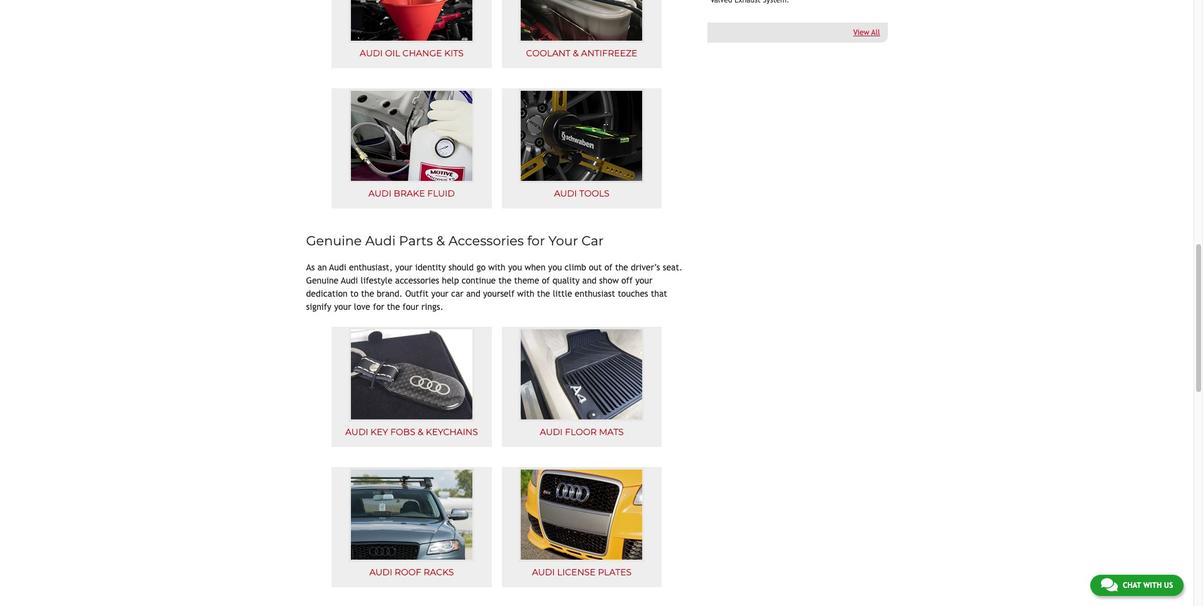 Task type: vqa. For each thing, say whether or not it's contained in the screenshot.
Coolant
yes



Task type: locate. For each thing, give the bounding box(es) containing it.
audi inside audi oil change kits link
[[360, 48, 383, 59]]

audi floor mats image
[[519, 328, 644, 422]]

audi left floor
[[540, 427, 563, 438]]

theme
[[514, 276, 539, 286]]

out
[[589, 263, 602, 273]]

1 vertical spatial with
[[517, 289, 534, 299]]

chat
[[1123, 582, 1141, 590]]

0 horizontal spatial &
[[418, 427, 424, 438]]

audi inside audi brake fluid link
[[368, 188, 391, 199]]

go
[[477, 263, 486, 273]]

audi left license
[[532, 567, 555, 579]]

for up when
[[527, 233, 545, 248]]

car
[[582, 233, 604, 248]]

audi brake fluid image
[[349, 89, 474, 183]]

accessories
[[395, 276, 439, 286]]

1 you from the left
[[508, 263, 522, 273]]

signify
[[306, 302, 331, 312]]

seat.
[[663, 263, 682, 273]]

audi inside audi tools 'link'
[[554, 188, 577, 199]]

with right go
[[488, 263, 506, 273]]

audi left brake
[[368, 188, 391, 199]]

1 horizontal spatial for
[[527, 233, 545, 248]]

your
[[395, 263, 413, 273], [635, 276, 653, 286], [431, 289, 449, 299], [334, 302, 351, 312]]

the up off
[[615, 263, 628, 273]]

of down when
[[542, 276, 550, 286]]

0 vertical spatial of
[[605, 263, 613, 273]]

should
[[449, 263, 474, 273]]

audi inside audi license plates link
[[532, 567, 555, 579]]

audi inside audi key fobs & keychains link
[[345, 427, 368, 438]]

car
[[451, 289, 464, 299]]

genuine down an
[[306, 276, 339, 286]]

of
[[605, 263, 613, 273], [542, 276, 550, 286]]

0 horizontal spatial of
[[542, 276, 550, 286]]

rings.
[[421, 302, 443, 312]]

0 horizontal spatial you
[[508, 263, 522, 273]]

0 vertical spatial genuine
[[306, 233, 362, 248]]

and
[[582, 276, 597, 286], [466, 289, 480, 299]]

2 horizontal spatial &
[[573, 48, 579, 59]]

0 horizontal spatial for
[[373, 302, 384, 312]]

accessories
[[449, 233, 524, 248]]

audi up enthusiast,
[[365, 233, 396, 248]]

genuine up an
[[306, 233, 362, 248]]

audi
[[360, 48, 383, 59], [368, 188, 391, 199], [554, 188, 577, 199], [365, 233, 396, 248], [329, 263, 346, 273], [341, 276, 358, 286], [345, 427, 368, 438], [540, 427, 563, 438], [369, 567, 392, 579], [532, 567, 555, 579]]

2 genuine from the top
[[306, 276, 339, 286]]

and down 'continue'
[[466, 289, 480, 299]]

& for genuine audi parts & accessories for your car
[[436, 233, 445, 248]]

when
[[525, 263, 546, 273]]

all
[[871, 28, 880, 37]]

audi inside audi floor mats link
[[540, 427, 563, 438]]

1 vertical spatial genuine
[[306, 276, 339, 286]]

audi right an
[[329, 263, 346, 273]]

enthusiast,
[[349, 263, 393, 273]]

outfit
[[405, 289, 429, 299]]

change
[[403, 48, 442, 59]]

audi left tools
[[554, 188, 577, 199]]

brake
[[394, 188, 425, 199]]

with left us
[[1143, 582, 1162, 590]]

for right love
[[373, 302, 384, 312]]

fluid
[[427, 188, 455, 199]]

of right out
[[605, 263, 613, 273]]

for
[[527, 233, 545, 248], [373, 302, 384, 312]]

2 horizontal spatial with
[[1143, 582, 1162, 590]]

audi for audi roof racks
[[369, 567, 392, 579]]

audi left oil
[[360, 48, 383, 59]]

2 you from the left
[[548, 263, 562, 273]]

fobs
[[390, 427, 415, 438]]

&
[[573, 48, 579, 59], [436, 233, 445, 248], [418, 427, 424, 438]]

genuine
[[306, 233, 362, 248], [306, 276, 339, 286]]

you up quality
[[548, 263, 562, 273]]

and up enthusiast
[[582, 276, 597, 286]]

audi inside the audi roof racks link
[[369, 567, 392, 579]]

audi roof racks image
[[349, 468, 474, 562]]

coolant & antifreeze link
[[502, 0, 662, 68]]

2 vertical spatial &
[[418, 427, 424, 438]]

the left little
[[537, 289, 550, 299]]

1 vertical spatial and
[[466, 289, 480, 299]]

audi left roof
[[369, 567, 392, 579]]

audi for audi key fobs & keychains
[[345, 427, 368, 438]]

0 vertical spatial with
[[488, 263, 506, 273]]

1 vertical spatial for
[[373, 302, 384, 312]]

keychains
[[426, 427, 478, 438]]

parts
[[399, 233, 433, 248]]

audi license plates
[[532, 567, 632, 579]]

the
[[615, 263, 628, 273], [498, 276, 512, 286], [361, 289, 374, 299], [537, 289, 550, 299], [387, 302, 400, 312]]

view
[[853, 28, 869, 37]]

little
[[553, 289, 572, 299]]

& right the parts
[[436, 233, 445, 248]]

antifreeze
[[581, 48, 637, 59]]

identity
[[415, 263, 446, 273]]

audi oil change kits image
[[349, 0, 474, 42]]

your up rings.
[[431, 289, 449, 299]]

0 vertical spatial &
[[573, 48, 579, 59]]

brand.
[[377, 289, 403, 299]]

audi left key
[[345, 427, 368, 438]]

continue
[[462, 276, 496, 286]]

1 horizontal spatial you
[[548, 263, 562, 273]]

1 vertical spatial &
[[436, 233, 445, 248]]

audi key fobs & keychains link
[[332, 327, 492, 447]]

audi brake fluid link
[[332, 88, 492, 208]]

comments image
[[1101, 578, 1118, 593]]

& right fobs
[[418, 427, 424, 438]]

audi for audi license plates
[[532, 567, 555, 579]]

you up 'theme'
[[508, 263, 522, 273]]

1 vertical spatial of
[[542, 276, 550, 286]]

audi floor mats link
[[502, 327, 662, 447]]

1 horizontal spatial &
[[436, 233, 445, 248]]

racks
[[424, 567, 454, 579]]

0 horizontal spatial with
[[488, 263, 506, 273]]

& right coolant
[[573, 48, 579, 59]]

with
[[488, 263, 506, 273], [517, 289, 534, 299], [1143, 582, 1162, 590]]

kits
[[444, 48, 464, 59]]

& for audi key fobs & keychains
[[418, 427, 424, 438]]

you
[[508, 263, 522, 273], [548, 263, 562, 273]]

tools
[[579, 188, 610, 199]]

audi for audi tools
[[554, 188, 577, 199]]

coolant & antifreeze
[[526, 48, 637, 59]]

as
[[306, 263, 315, 273]]

off
[[622, 276, 633, 286]]

touches
[[618, 289, 648, 299]]

with down 'theme'
[[517, 289, 534, 299]]

chat with us
[[1123, 582, 1173, 590]]

0 vertical spatial and
[[582, 276, 597, 286]]

coolant
[[526, 48, 571, 59]]



Task type: describe. For each thing, give the bounding box(es) containing it.
your
[[548, 233, 578, 248]]

lifestyle
[[361, 276, 393, 286]]

the right to
[[361, 289, 374, 299]]

view all link
[[853, 28, 880, 37]]

climb
[[565, 263, 586, 273]]

the down brand.
[[387, 302, 400, 312]]

your down "driver's"
[[635, 276, 653, 286]]

that
[[651, 289, 667, 299]]

0 horizontal spatial and
[[466, 289, 480, 299]]

audi roof racks
[[369, 567, 454, 579]]

audi oil change kits
[[360, 48, 464, 59]]

audi brake fluid
[[368, 188, 455, 199]]

your up accessories
[[395, 263, 413, 273]]

view all
[[853, 28, 880, 37]]

mats
[[599, 427, 624, 438]]

1 genuine from the top
[[306, 233, 362, 248]]

genuine inside as an audi enthusiast, your identity should go with you when you climb out of the driver's seat. genuine audi lifestyle accessories help continue the theme of quality and show off your dedication to the brand. outfit your car and yourself with the little enthusiast touches that signify your love for the four rings.
[[306, 276, 339, 286]]

audi roof racks link
[[332, 467, 492, 588]]

as an audi enthusiast, your identity should go with you when you climb out of the driver's seat. genuine audi lifestyle accessories help continue the theme of quality and show off your dedication to the brand. outfit your car and yourself with the little enthusiast touches that signify your love for the four rings.
[[306, 263, 682, 312]]

key
[[371, 427, 388, 438]]

0 vertical spatial for
[[527, 233, 545, 248]]

audi license plates link
[[502, 467, 662, 588]]

to
[[350, 289, 358, 299]]

audi for audi floor mats
[[540, 427, 563, 438]]

1 horizontal spatial and
[[582, 276, 597, 286]]

audi tools link
[[502, 88, 662, 208]]

& inside 'link'
[[573, 48, 579, 59]]

plates
[[598, 567, 632, 579]]

dedication
[[306, 289, 348, 299]]

driver's
[[631, 263, 660, 273]]

four
[[403, 302, 419, 312]]

audi up to
[[341, 276, 358, 286]]

audi oil change kits link
[[332, 0, 492, 68]]

yourself
[[483, 289, 515, 299]]

an
[[317, 263, 327, 273]]

audi for audi brake fluid
[[368, 188, 391, 199]]

floor
[[565, 427, 597, 438]]

audi key fobs & keychains
[[345, 427, 478, 438]]

1 horizontal spatial of
[[605, 263, 613, 273]]

help
[[442, 276, 459, 286]]

audi tools image
[[519, 89, 644, 183]]

audi coolant & antifreeze image
[[519, 0, 644, 42]]

enthusiast
[[575, 289, 615, 299]]

chat with us link
[[1090, 575, 1184, 597]]

audi tools
[[554, 188, 610, 199]]

2 vertical spatial with
[[1143, 582, 1162, 590]]

audi for audi oil change kits
[[360, 48, 383, 59]]

1 horizontal spatial with
[[517, 289, 534, 299]]

license
[[557, 567, 596, 579]]

the up yourself
[[498, 276, 512, 286]]

genuine audi parts & accessories for your car
[[306, 233, 604, 248]]

quality
[[553, 276, 580, 286]]

love
[[354, 302, 370, 312]]

oil
[[385, 48, 400, 59]]

your down to
[[334, 302, 351, 312]]

roof
[[395, 567, 421, 579]]

audi key fobs & keychains image
[[349, 328, 474, 422]]

audi floor mats
[[540, 427, 624, 438]]

audi license plates image
[[519, 468, 644, 562]]

us
[[1164, 582, 1173, 590]]

show
[[599, 276, 619, 286]]

for inside as an audi enthusiast, your identity should go with you when you climb out of the driver's seat. genuine audi lifestyle accessories help continue the theme of quality and show off your dedication to the brand. outfit your car and yourself with the little enthusiast touches that signify your love for the four rings.
[[373, 302, 384, 312]]



